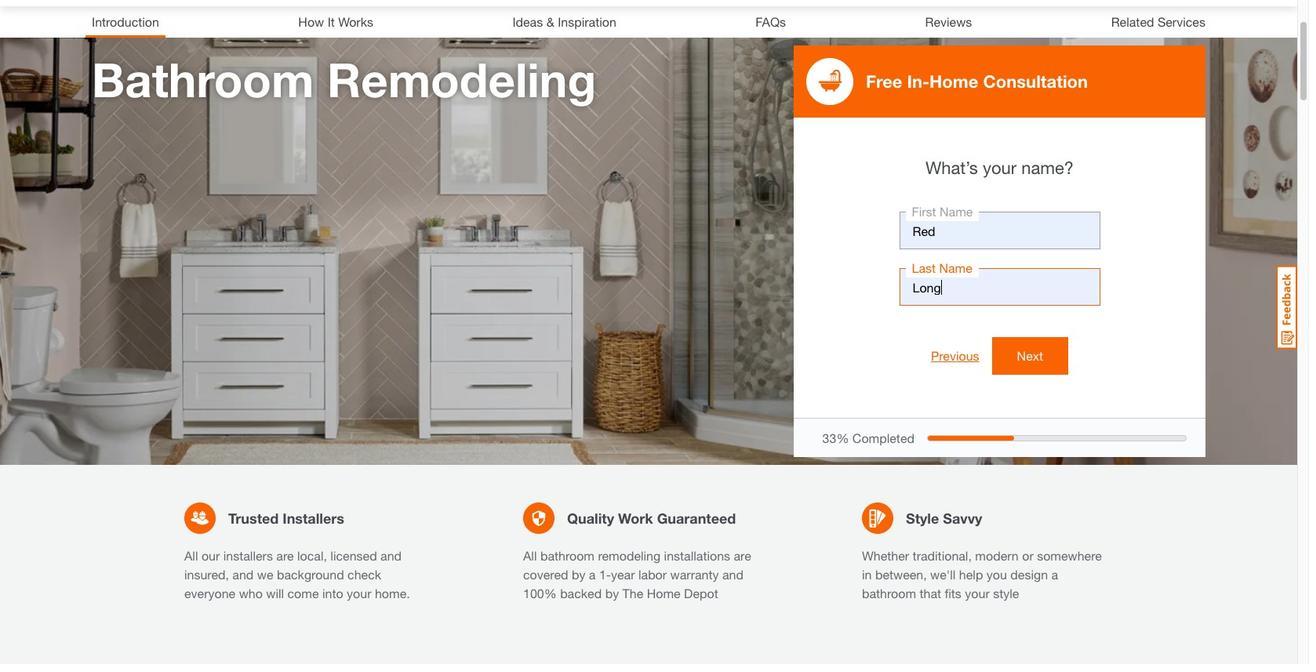 Task type: vqa. For each thing, say whether or not it's contained in the screenshot.
'Depot'
yes



Task type: locate. For each thing, give the bounding box(es) containing it.
somewhere
[[1038, 549, 1103, 564]]

modern
[[976, 549, 1019, 564]]

whether
[[863, 549, 910, 564]]

are
[[277, 549, 294, 564], [734, 549, 752, 564]]

or
[[1023, 549, 1034, 564]]

and inside the all bathroom remodeling installations are covered by a 1-year labor warranty and 100% backed by the home depot
[[723, 567, 744, 582]]

and down the installers
[[233, 567, 254, 582]]

2 horizontal spatial and
[[723, 567, 744, 582]]

bathroom
[[541, 549, 595, 564], [863, 586, 917, 601]]

what's your name?
[[926, 158, 1074, 178]]

1 horizontal spatial by
[[606, 586, 619, 601]]

bathroom up covered on the left of page
[[541, 549, 595, 564]]

quality work guaranteed
[[567, 510, 736, 527]]

previous link
[[932, 347, 980, 366]]

are left 'local,'
[[277, 549, 294, 564]]

it
[[328, 14, 335, 29]]

a inside the all bathroom remodeling installations are covered by a 1-year labor warranty and 100% backed by the home depot
[[589, 567, 596, 582]]

0 horizontal spatial a
[[589, 567, 596, 582]]

all left our
[[184, 549, 198, 564]]

related
[[1112, 14, 1155, 29]]

style
[[906, 510, 940, 527]]

a down somewhere
[[1052, 567, 1059, 582]]

your down help
[[966, 586, 990, 601]]

inspiration
[[558, 14, 617, 29]]

all up covered on the left of page
[[523, 549, 537, 564]]

0 vertical spatial by
[[572, 567, 586, 582]]

None field
[[900, 212, 1101, 250], [900, 268, 1101, 306], [900, 212, 1101, 250], [900, 268, 1101, 306]]

0 horizontal spatial are
[[277, 549, 294, 564]]

home
[[930, 71, 979, 92], [647, 586, 681, 601]]

installers
[[223, 549, 273, 564]]

bathroom down "between,"
[[863, 586, 917, 601]]

insured,
[[184, 567, 229, 582]]

we
[[257, 567, 274, 582]]

by up backed at the left of page
[[572, 567, 586, 582]]

that
[[920, 586, 942, 601]]

33%
[[823, 430, 850, 445]]

depot
[[684, 586, 719, 601]]

free
[[866, 71, 903, 92]]

design
[[1011, 567, 1049, 582]]

trusted
[[228, 510, 279, 527]]

labor
[[639, 567, 667, 582]]

by
[[572, 567, 586, 582], [606, 586, 619, 601]]

1 are from the left
[[277, 549, 294, 564]]

&
[[547, 14, 555, 29]]

all bathroom remodeling installations are covered by a 1-year labor warranty and 100% backed by the home depot
[[523, 549, 752, 601]]

0 horizontal spatial bathroom
[[541, 549, 595, 564]]

are inside the all bathroom remodeling installations are covered by a 1-year labor warranty and 100% backed by the home depot
[[734, 549, 752, 564]]

covered
[[523, 567, 569, 582]]

all
[[184, 549, 198, 564], [523, 549, 537, 564]]

in
[[863, 567, 872, 582]]

quality
[[567, 510, 615, 527]]

traditional,
[[913, 549, 972, 564]]

who
[[239, 586, 263, 601]]

how it works
[[298, 14, 374, 29]]

all inside all our installers are local, licensed and insured, and we background check everyone who will come into your home.
[[184, 549, 198, 564]]

and right warranty
[[723, 567, 744, 582]]

0 horizontal spatial all
[[184, 549, 198, 564]]

your
[[983, 158, 1017, 178], [347, 586, 372, 601], [966, 586, 990, 601]]

ideas
[[513, 14, 543, 29]]

a left 1-
[[589, 567, 596, 582]]

1 vertical spatial home
[[647, 586, 681, 601]]

home down labor in the bottom of the page
[[647, 586, 681, 601]]

1 horizontal spatial are
[[734, 549, 752, 564]]

1 horizontal spatial all
[[523, 549, 537, 564]]

2 are from the left
[[734, 549, 752, 564]]

warranty
[[671, 567, 719, 582]]

introduction
[[92, 14, 159, 29]]

1 all from the left
[[184, 549, 198, 564]]

your down check
[[347, 586, 372, 601]]

next button
[[992, 337, 1069, 375]]

0 vertical spatial bathroom
[[541, 549, 595, 564]]

2 all from the left
[[523, 549, 537, 564]]

in-
[[908, 71, 930, 92]]

home down reviews on the right top of page
[[930, 71, 979, 92]]

are right the installations
[[734, 549, 752, 564]]

by down 1-
[[606, 586, 619, 601]]

your right what's
[[983, 158, 1017, 178]]

feedback link image
[[1277, 265, 1298, 350]]

the
[[623, 586, 644, 601]]

all inside the all bathroom remodeling installations are covered by a 1-year labor warranty and 100% backed by the home depot
[[523, 549, 537, 564]]

2 a from the left
[[1052, 567, 1059, 582]]

come
[[288, 586, 319, 601]]

and
[[381, 549, 402, 564], [233, 567, 254, 582], [723, 567, 744, 582]]

1 horizontal spatial bathroom
[[863, 586, 917, 601]]

1 horizontal spatial a
[[1052, 567, 1059, 582]]

year
[[611, 567, 635, 582]]

and up check
[[381, 549, 402, 564]]

1-
[[600, 567, 611, 582]]

1 horizontal spatial home
[[930, 71, 979, 92]]

work
[[618, 510, 653, 527]]

next
[[1018, 348, 1044, 363]]

0 horizontal spatial home
[[647, 586, 681, 601]]

a
[[589, 567, 596, 582], [1052, 567, 1059, 582]]

1 a from the left
[[589, 567, 596, 582]]

1 vertical spatial bathroom
[[863, 586, 917, 601]]

free in-home consultation
[[866, 71, 1089, 92]]

consultation
[[984, 71, 1089, 92]]



Task type: describe. For each thing, give the bounding box(es) containing it.
guaranteed
[[657, 510, 736, 527]]

backed
[[560, 586, 602, 601]]

previous
[[932, 348, 980, 363]]

remodeling
[[598, 549, 661, 564]]

savvy
[[944, 510, 983, 527]]

you
[[987, 567, 1008, 582]]

your inside the whether traditional, modern or somewhere in between, we'll help you design a bathroom that fits your style
[[966, 586, 990, 601]]

what's
[[926, 158, 979, 178]]

faqs
[[756, 14, 786, 29]]

we'll
[[931, 567, 956, 582]]

whether traditional, modern or somewhere in between, we'll help you design a bathroom that fits your style
[[863, 549, 1103, 601]]

between,
[[876, 567, 927, 582]]

will
[[266, 586, 284, 601]]

check
[[348, 567, 381, 582]]

into
[[323, 586, 343, 601]]

home inside the all bathroom remodeling installations are covered by a 1-year labor warranty and 100% backed by the home depot
[[647, 586, 681, 601]]

0 horizontal spatial and
[[233, 567, 254, 582]]

fits
[[945, 586, 962, 601]]

a inside the whether traditional, modern or somewhere in between, we'll help you design a bathroom that fits your style
[[1052, 567, 1059, 582]]

all our installers are local, licensed and insured, and we background check everyone who will come into your home.
[[184, 549, 410, 601]]

all for trusted installers
[[184, 549, 198, 564]]

style
[[994, 586, 1020, 601]]

100%
[[523, 586, 557, 601]]

services
[[1158, 14, 1206, 29]]

ideas & inspiration
[[513, 14, 617, 29]]

bathroom inside the all bathroom remodeling installations are covered by a 1-year labor warranty and 100% backed by the home depot
[[541, 549, 595, 564]]

how
[[298, 14, 324, 29]]

0 vertical spatial home
[[930, 71, 979, 92]]

your inside all our installers are local, licensed and insured, and we background check everyone who will come into your home.
[[347, 586, 372, 601]]

name?
[[1022, 158, 1074, 178]]

everyone
[[184, 586, 236, 601]]

all for quality work guaranteed
[[523, 549, 537, 564]]

are inside all our installers are local, licensed and insured, and we background check everyone who will come into your home.
[[277, 549, 294, 564]]

reviews
[[926, 14, 973, 29]]

local,
[[297, 549, 327, 564]]

help
[[960, 567, 984, 582]]

style savvy
[[906, 510, 983, 527]]

trusted installers
[[228, 510, 345, 527]]

bathroom remodeling
[[92, 52, 597, 108]]

installations
[[664, 549, 731, 564]]

1 horizontal spatial and
[[381, 549, 402, 564]]

licensed
[[331, 549, 377, 564]]

home.
[[375, 586, 410, 601]]

works
[[338, 14, 374, 29]]

installers
[[283, 510, 345, 527]]

33% completed
[[823, 430, 915, 445]]

completed
[[853, 430, 915, 445]]

background
[[277, 567, 344, 582]]

bathroom
[[92, 52, 314, 108]]

our
[[202, 549, 220, 564]]

related services
[[1112, 14, 1206, 29]]

1 vertical spatial by
[[606, 586, 619, 601]]

bathroom inside the whether traditional, modern or somewhere in between, we'll help you design a bathroom that fits your style
[[863, 586, 917, 601]]

remodeling
[[327, 52, 597, 108]]

0 horizontal spatial by
[[572, 567, 586, 582]]



